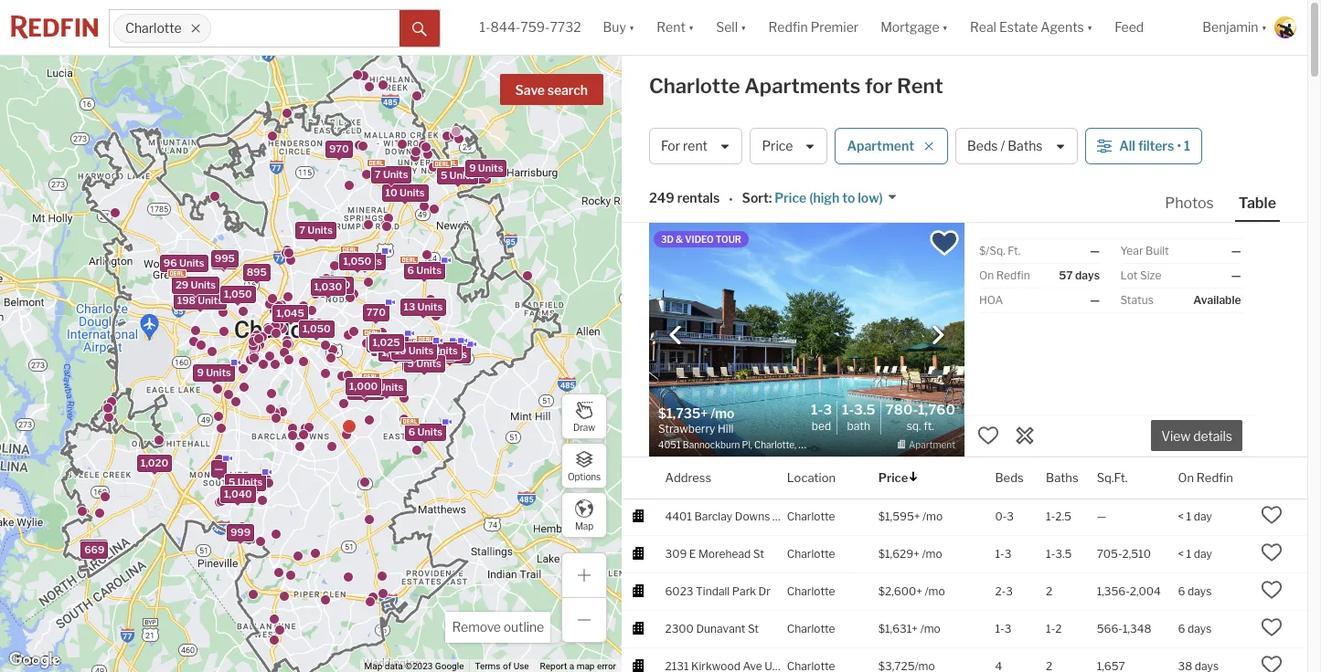 Task type: describe. For each thing, give the bounding box(es) containing it.
report
[[540, 662, 567, 672]]

— for hoa
[[1090, 294, 1100, 307]]

0 vertical spatial 6 units
[[407, 264, 442, 277]]

— for year built
[[1231, 244, 1241, 258]]

198 units
[[177, 294, 223, 307]]

/mo for $1,595+ /mo
[[923, 510, 943, 524]]

$1,631+ /mo
[[879, 622, 941, 636]]

— up 705-
[[1097, 510, 1107, 524]]

beds for beds / baths
[[967, 138, 998, 154]]

15
[[448, 167, 460, 180]]

1,356-
[[1097, 585, 1130, 599]]

1 vertical spatial 9
[[197, 366, 204, 379]]

1-2.5
[[1046, 510, 1071, 524]]

2 vertical spatial 1,050
[[303, 323, 331, 335]]

real estate agents ▾
[[970, 20, 1093, 35]]

apartments
[[744, 74, 861, 98]]

redfin inside button
[[1197, 470, 1233, 485]]

charlotte right park
[[787, 585, 835, 599]]

all
[[1119, 138, 1136, 154]]

days for 566-1,348
[[1188, 622, 1212, 636]]

options button
[[561, 443, 607, 489]]

2 vertical spatial 6 units
[[408, 426, 443, 439]]

13
[[404, 301, 415, 314]]

6 right 2,004
[[1178, 585, 1185, 599]]

— inside map region
[[214, 463, 224, 475]]

mortgage ▾
[[881, 20, 948, 35]]

▾ for mortgage ▾
[[942, 20, 948, 35]]

669
[[84, 543, 105, 556]]

next button image
[[929, 326, 947, 344]]

beds / baths
[[967, 138, 1043, 154]]

3 for 6023 tindall park dr
[[1006, 585, 1013, 599]]

5 left 15
[[441, 169, 447, 182]]

6 down 8
[[369, 381, 376, 394]]

7732
[[550, 20, 581, 35]]

$2,600+
[[879, 585, 923, 599]]

— for $/sq. ft.
[[1090, 244, 1100, 258]]

780-1,760 sq. ft.
[[886, 403, 956, 433]]

address button
[[665, 458, 712, 499]]

favorite this home image for 705-2,510
[[1261, 542, 1283, 564]]

remove charlotte image
[[191, 23, 202, 34]]

terms of use
[[475, 662, 529, 672]]

favorite button checkbox
[[929, 228, 960, 259]]

13 units
[[404, 301, 443, 314]]

2 vertical spatial favorite this home image
[[1261, 654, 1283, 673]]

2 horizontal spatial 1,050
[[343, 254, 372, 267]]

$1,595+
[[879, 510, 920, 524]]

baths inside button
[[1008, 138, 1043, 154]]

for
[[865, 74, 893, 98]]

< 1 day for —
[[1178, 510, 1212, 524]]

favorite button image
[[929, 228, 960, 259]]

rent inside dropdown button
[[657, 20, 686, 35]]

buy ▾ button
[[592, 0, 646, 55]]

real estate agents ▾ button
[[959, 0, 1104, 55]]

location button
[[787, 458, 836, 499]]

970
[[329, 142, 349, 155]]

remove apartment image
[[924, 141, 935, 152]]

2,510
[[1122, 547, 1151, 561]]

options
[[568, 471, 601, 482]]

draw button
[[561, 394, 607, 440]]

1 vertical spatial 9 units
[[197, 366, 231, 379]]

mortgage ▾ button
[[870, 0, 959, 55]]

6023 tindall park dr
[[665, 585, 771, 599]]

address
[[665, 470, 712, 485]]

redfin inside button
[[769, 20, 808, 35]]

6 down 19 units
[[408, 426, 415, 439]]

rentals
[[677, 191, 720, 206]]

0 vertical spatial 9 units
[[469, 161, 503, 174]]

1 horizontal spatial 2
[[1055, 622, 1062, 636]]

6 right '1,348'
[[1178, 622, 1185, 636]]

park
[[732, 585, 756, 599]]

dunavant
[[696, 622, 746, 636]]

5 left 11 at left
[[416, 344, 423, 357]]

$/sq.
[[979, 244, 1006, 258]]

beds / baths button
[[956, 128, 1078, 165]]

map for map data ©2023 google
[[364, 662, 383, 672]]

1,020
[[141, 457, 168, 469]]

15 units
[[448, 167, 487, 180]]

770
[[366, 306, 386, 318]]

3 for 309 e morehead st
[[1005, 547, 1012, 561]]

1 horizontal spatial on redfin
[[1178, 470, 1233, 485]]

1-3 for 1-2
[[995, 622, 1012, 636]]

table button
[[1235, 194, 1280, 222]]

size
[[1140, 269, 1162, 283]]

$1,631+
[[879, 622, 918, 636]]

566-
[[1097, 622, 1123, 636]]

96
[[164, 257, 177, 270]]

day for 705-2,510
[[1194, 547, 1212, 561]]

/mo for $1,631+ /mo
[[920, 622, 941, 636]]

2.5
[[1055, 510, 1071, 524]]

1 for —
[[1186, 510, 1192, 524]]

price (high to low)
[[775, 191, 883, 206]]

1,760
[[918, 403, 956, 419]]

57 days
[[1059, 269, 1100, 283]]

6 days for 1,356-2,004
[[1178, 585, 1212, 599]]

morehead
[[699, 547, 751, 561]]

sell ▾ button
[[716, 0, 747, 55]]

premier
[[811, 20, 859, 35]]

780-
[[886, 403, 918, 419]]

use
[[514, 662, 529, 672]]

1-2
[[1046, 622, 1062, 636]]

of
[[503, 662, 511, 672]]

2300 dunavant st
[[665, 622, 759, 636]]

dr for downs
[[773, 510, 785, 524]]

1 horizontal spatial baths
[[1046, 470, 1079, 485]]

0 horizontal spatial on
[[979, 269, 994, 283]]

96 units
[[164, 257, 204, 270]]

1-844-759-7732 link
[[480, 20, 581, 35]]

0-
[[995, 510, 1007, 524]]

19
[[395, 344, 406, 357]]

remove outline button
[[446, 613, 550, 644]]

2 horizontal spatial 7
[[418, 347, 424, 359]]

charlotte left remove charlotte image
[[125, 20, 182, 36]]

1-3.5
[[1046, 547, 1072, 561]]

1,040
[[224, 488, 252, 501]]

1 inside all filters • 1 button
[[1184, 138, 1190, 154]]

charlotte left "$1,631+"
[[787, 622, 835, 636]]

1 vertical spatial 7
[[299, 223, 305, 236]]

0 vertical spatial price button
[[750, 128, 828, 165]]

view details button
[[1151, 421, 1243, 452]]

1-3 for 1-3.5
[[995, 547, 1012, 561]]

• for all filters • 1
[[1177, 138, 1181, 154]]

location
[[787, 470, 836, 485]]

ft. inside 780-1,760 sq. ft.
[[924, 420, 934, 433]]

apartment
[[847, 138, 914, 154]]

buy
[[603, 20, 626, 35]]

agents
[[1041, 20, 1084, 35]]

price (high to low) button
[[772, 190, 898, 207]]

lot size
[[1121, 269, 1162, 283]]

1- down 1-2.5
[[1046, 547, 1055, 561]]

beds for beds
[[995, 470, 1024, 485]]

map data ©2023 google
[[364, 662, 464, 672]]

1-844-759-7732
[[480, 20, 581, 35]]

submit search image
[[412, 22, 427, 36]]

3 inside 1-3 bed
[[823, 403, 832, 419]]

▾ for benjamin ▾
[[1261, 20, 1267, 35]]

sell ▾
[[716, 20, 747, 35]]

price inside 'button'
[[775, 191, 807, 206]]

3d
[[661, 234, 674, 245]]

sell ▾ button
[[705, 0, 758, 55]]

5 up 999
[[229, 476, 235, 489]]

4401
[[665, 510, 692, 524]]

1- up 2- at the bottom right of the page
[[995, 547, 1005, 561]]

for rent
[[661, 138, 708, 154]]

249
[[649, 191, 675, 206]]

1 vertical spatial favorite this home image
[[1261, 504, 1283, 526]]

rent ▾ button
[[646, 0, 705, 55]]

google image
[[5, 649, 65, 673]]

< for 705-2,510
[[1178, 547, 1184, 561]]

1-3.5 bath
[[842, 403, 876, 433]]



Task type: locate. For each thing, give the bounding box(es) containing it.
bed
[[812, 420, 831, 433]]

6 ▾ from the left
[[1261, 20, 1267, 35]]

2 < from the top
[[1178, 547, 1184, 561]]

1,050 up "770"
[[343, 254, 372, 267]]

baths up 2.5
[[1046, 470, 1079, 485]]

0 vertical spatial 1-3
[[995, 547, 1012, 561]]

0-3
[[995, 510, 1014, 524]]

0 vertical spatial days
[[1075, 269, 1100, 283]]

— up the available
[[1231, 269, 1241, 283]]

ft. right sq.
[[924, 420, 934, 433]]

1 down on redfin button
[[1186, 510, 1192, 524]]

outline
[[504, 620, 544, 635]]

map button
[[561, 493, 607, 539]]

1 horizontal spatial price button
[[879, 458, 919, 499]]

1 horizontal spatial 7
[[375, 167, 381, 180]]

view details link
[[1151, 419, 1243, 452]]

7 left 11 at left
[[418, 347, 424, 359]]

day down on redfin button
[[1194, 510, 1212, 524]]

0 vertical spatial favorite this home image
[[1261, 542, 1283, 564]]

• right filters
[[1177, 138, 1181, 154]]

charlotte down location button
[[787, 510, 835, 524]]

6 days for 566-1,348
[[1178, 622, 1212, 636]]

2 vertical spatial 1
[[1186, 547, 1192, 561]]

844-
[[491, 20, 521, 35]]

on redfin
[[979, 269, 1030, 283], [1178, 470, 1233, 485]]

0 horizontal spatial baths
[[1008, 138, 1043, 154]]

0 vertical spatial 7
[[375, 167, 381, 180]]

1- left 566-
[[1046, 622, 1055, 636]]

0 horizontal spatial ft.
[[924, 420, 934, 433]]

4
[[433, 348, 440, 361], [406, 356, 413, 369]]

6 days right '1,348'
[[1178, 622, 1212, 636]]

0 horizontal spatial rent
[[657, 20, 686, 35]]

1 925 from the top
[[215, 253, 234, 266]]

3 for 4401 barclay downs dr
[[1007, 510, 1014, 524]]

3 favorite this home image from the top
[[1261, 617, 1283, 639]]

1 vertical spatial st
[[748, 622, 759, 636]]

baths
[[1008, 138, 1043, 154], [1046, 470, 1079, 485]]

charlotte down 4401 barclay downs dr charlotte
[[787, 547, 835, 561]]

a
[[569, 662, 574, 672]]

(high
[[809, 191, 840, 206]]

4 left 11 at left
[[406, 356, 413, 369]]

< for —
[[1178, 510, 1184, 524]]

2 1,025 from the top
[[373, 336, 400, 349]]

/mo for $1,629+ /mo
[[922, 547, 942, 561]]

0 vertical spatial 2
[[1046, 585, 1053, 599]]

heading
[[658, 405, 807, 453]]

6 units down 19
[[369, 381, 404, 394]]

save search
[[515, 82, 588, 98]]

5 ▾ from the left
[[1087, 20, 1093, 35]]

2 6 days from the top
[[1178, 622, 1212, 636]]

map region
[[0, 0, 730, 673]]

0 horizontal spatial 3.5
[[854, 403, 876, 419]]

1 horizontal spatial 3.5
[[1055, 547, 1072, 561]]

3.5 for 1-3.5
[[1055, 547, 1072, 561]]

249 rentals •
[[649, 191, 733, 207]]

beds left /
[[967, 138, 998, 154]]

7 left 15
[[375, 167, 381, 180]]

— for lot size
[[1231, 269, 1241, 283]]

6 days right 2,004
[[1178, 585, 1212, 599]]

favorite this home image for 1,356-2,004
[[1261, 579, 1283, 601]]

favorite this home image
[[1261, 542, 1283, 564], [1261, 579, 1283, 601], [1261, 617, 1283, 639]]

1 6 days from the top
[[1178, 585, 1212, 599]]

tour
[[716, 234, 742, 245]]

6023
[[665, 585, 694, 599]]

filters
[[1138, 138, 1174, 154]]

4 ▾ from the left
[[942, 20, 948, 35]]

/mo right '$2,600+'
[[925, 585, 945, 599]]

beds button
[[995, 458, 1024, 499]]

3 ▾ from the left
[[741, 20, 747, 35]]

barclay
[[694, 510, 733, 524]]

0 horizontal spatial map
[[364, 662, 383, 672]]

0 horizontal spatial 2
[[1046, 585, 1053, 599]]

9 units down 198 units
[[197, 366, 231, 379]]

all filters • 1
[[1119, 138, 1190, 154]]

7 units up 10
[[375, 167, 408, 180]]

0 vertical spatial <
[[1178, 510, 1184, 524]]

1 horizontal spatial 9
[[469, 161, 476, 174]]

< 1 day for 705-2,510
[[1178, 547, 1212, 561]]

map down options
[[575, 521, 594, 532]]

2 925 from the top
[[215, 254, 234, 266]]

user photo image
[[1275, 16, 1297, 38]]

dr for park
[[759, 585, 771, 599]]

mortgage
[[881, 20, 940, 35]]

price up the :
[[762, 138, 793, 154]]

0 horizontal spatial 1,050
[[224, 287, 252, 300]]

7 units right 19
[[418, 347, 452, 359]]

• for 249 rentals •
[[729, 192, 733, 207]]

1 < from the top
[[1178, 510, 1184, 524]]

5 left 19
[[375, 340, 382, 353]]

1 day from the top
[[1194, 510, 1212, 524]]

0 horizontal spatial 9 units
[[197, 366, 231, 379]]

2 day from the top
[[1194, 547, 1212, 561]]

— up 57 days
[[1090, 244, 1100, 258]]

3.5 up bath at the bottom right of page
[[854, 403, 876, 419]]

3.5 inside 1-3.5 bath
[[854, 403, 876, 419]]

redfin premier
[[769, 20, 859, 35]]

29
[[176, 278, 189, 291]]

2 horizontal spatial 7 units
[[418, 347, 452, 359]]

3 inside map region
[[348, 255, 355, 267]]

3 for 2300 dunavant st
[[1005, 622, 1012, 636]]

day right 2,510
[[1194, 547, 1212, 561]]

8 units
[[371, 337, 405, 350]]

1 horizontal spatial •
[[1177, 138, 1181, 154]]

1-3 down 2-3
[[995, 622, 1012, 636]]

1 vertical spatial <
[[1178, 547, 1184, 561]]

1,050 down 1,045
[[303, 323, 331, 335]]

redfin down details
[[1197, 470, 1233, 485]]

1- down 2- at the bottom right of the page
[[995, 622, 1005, 636]]

0 vertical spatial on
[[979, 269, 994, 283]]

on up "hoa"
[[979, 269, 994, 283]]

1 vertical spatial beds
[[995, 470, 1024, 485]]

1 vertical spatial 1-3
[[995, 622, 1012, 636]]

309
[[665, 547, 687, 561]]

1 favorite this home image from the top
[[1261, 542, 1283, 564]]

available
[[1194, 294, 1241, 307]]

2
[[1046, 585, 1053, 599], [1055, 622, 1062, 636]]

1 horizontal spatial on
[[1178, 470, 1194, 485]]

2 vertical spatial 7
[[418, 347, 424, 359]]

• inside 249 rentals •
[[729, 192, 733, 207]]

None search field
[[212, 10, 399, 47]]

▾ right agents
[[1087, 20, 1093, 35]]

2 vertical spatial redfin
[[1197, 470, 1233, 485]]

0 vertical spatial < 1 day
[[1178, 510, 1212, 524]]

0 vertical spatial rent
[[657, 20, 686, 35]]

1 horizontal spatial 9 units
[[469, 161, 503, 174]]

for rent button
[[649, 128, 743, 165]]

< 1 day down on redfin button
[[1178, 510, 1212, 524]]

remove
[[452, 620, 501, 635]]

7 up 1,045
[[299, 223, 305, 236]]

mortgage ▾ button
[[881, 0, 948, 55]]

1,348
[[1123, 622, 1152, 636]]

1 vertical spatial map
[[364, 662, 383, 672]]

1 horizontal spatial ft.
[[1008, 244, 1021, 258]]

1 horizontal spatial 7 units
[[375, 167, 408, 180]]

0 vertical spatial beds
[[967, 138, 998, 154]]

on redfin button
[[1178, 458, 1233, 499]]

report a map error link
[[540, 662, 616, 672]]

0 horizontal spatial on redfin
[[979, 269, 1030, 283]]

999
[[230, 526, 251, 539]]

9 right 15
[[469, 161, 476, 174]]

1 vertical spatial 3.5
[[1055, 547, 1072, 561]]

198
[[177, 294, 196, 307]]

dr right downs
[[773, 510, 785, 524]]

6 units down 11 at left
[[408, 426, 443, 439]]

report a map error
[[540, 662, 616, 672]]

buy ▾
[[603, 20, 635, 35]]

day for —
[[1194, 510, 1212, 524]]

1 horizontal spatial redfin
[[996, 269, 1030, 283]]

1 vertical spatial on redfin
[[1178, 470, 1233, 485]]

1 for 705-2,510
[[1186, 547, 1192, 561]]

0 vertical spatial 9
[[469, 161, 476, 174]]

< right 2,510
[[1178, 547, 1184, 561]]

▾ right sell
[[741, 20, 747, 35]]

9 down 198 units
[[197, 366, 204, 379]]

9 units
[[469, 161, 503, 174], [197, 366, 231, 379]]

table
[[1239, 195, 1276, 212]]

days for 1,356-2,004
[[1188, 585, 1212, 599]]

• left sort
[[729, 192, 733, 207]]

view
[[1161, 429, 1191, 445]]

▾ left user photo
[[1261, 20, 1267, 35]]

2 favorite this home image from the top
[[1261, 579, 1283, 601]]

1-3
[[995, 547, 1012, 561], [995, 622, 1012, 636]]

0 horizontal spatial 7 units
[[299, 223, 333, 236]]

on redfin down details
[[1178, 470, 1233, 485]]

1 vertical spatial 2
[[1055, 622, 1062, 636]]

2-
[[995, 585, 1006, 599]]

< down on redfin button
[[1178, 510, 1184, 524]]

3.5
[[854, 403, 876, 419], [1055, 547, 1072, 561]]

st right the dunavant
[[748, 622, 759, 636]]

0 horizontal spatial 9
[[197, 366, 204, 379]]

redfin down $/sq. ft. at the right of page
[[996, 269, 1030, 283]]

details
[[1193, 429, 1232, 445]]

redfin left premier
[[769, 20, 808, 35]]

— down the table button
[[1231, 244, 1241, 258]]

photo of 4051 bannockburn pl, charlotte, nc 28211 image
[[649, 223, 965, 457]]

▾ for rent ▾
[[688, 20, 694, 35]]

1 vertical spatial dr
[[759, 585, 771, 599]]

0 vertical spatial on redfin
[[979, 269, 1030, 283]]

1 right filters
[[1184, 138, 1190, 154]]

:
[[769, 191, 772, 206]]

days right 2,004
[[1188, 585, 1212, 599]]

1 vertical spatial < 1 day
[[1178, 547, 1212, 561]]

0 vertical spatial favorite this home image
[[977, 425, 999, 447]]

7 units up 1,030
[[299, 223, 333, 236]]

0 horizontal spatial redfin
[[769, 20, 808, 35]]

1 right 2,510
[[1186, 547, 1192, 561]]

sq.
[[907, 420, 921, 433]]

4 right 19
[[433, 348, 440, 361]]

2 horizontal spatial redfin
[[1197, 470, 1233, 485]]

10
[[385, 186, 397, 199]]

1 ▾ from the left
[[629, 20, 635, 35]]

2 up "1-2"
[[1046, 585, 1053, 599]]

0 vertical spatial •
[[1177, 138, 1181, 154]]

2 vertical spatial favorite this home image
[[1261, 617, 1283, 639]]

map left data
[[364, 662, 383, 672]]

save
[[515, 82, 545, 98]]

previous button image
[[667, 326, 685, 344]]

&
[[676, 234, 683, 245]]

▾ left sell
[[688, 20, 694, 35]]

1 vertical spatial redfin
[[996, 269, 1030, 283]]

0 vertical spatial 7 units
[[375, 167, 408, 180]]

▾ right buy
[[629, 20, 635, 35]]

0 horizontal spatial •
[[729, 192, 733, 207]]

0 horizontal spatial dr
[[759, 585, 771, 599]]

11
[[426, 346, 436, 359]]

0 vertical spatial ft.
[[1008, 244, 1021, 258]]

$2,600+ /mo
[[879, 585, 945, 599]]

1 horizontal spatial dr
[[773, 510, 785, 524]]

• inside all filters • 1 button
[[1177, 138, 1181, 154]]

1 horizontal spatial 4
[[433, 348, 440, 361]]

1 vertical spatial 6 units
[[369, 381, 404, 394]]

1 vertical spatial ft.
[[924, 420, 934, 433]]

1 1-3 from the top
[[995, 547, 1012, 561]]

1 vertical spatial baths
[[1046, 470, 1079, 485]]

benjamin
[[1203, 20, 1259, 35]]

5 down 19 units
[[407, 357, 414, 370]]

baths right /
[[1008, 138, 1043, 154]]

photos button
[[1161, 194, 1235, 220]]

0 vertical spatial 3.5
[[854, 403, 876, 419]]

beds up 0-3
[[995, 470, 1024, 485]]

charlotte apartments for rent
[[649, 74, 943, 98]]

days right 57
[[1075, 269, 1100, 283]]

favorite this home image
[[977, 425, 999, 447], [1261, 504, 1283, 526], [1261, 654, 1283, 673]]

feed
[[1115, 20, 1144, 35]]

map inside button
[[575, 521, 594, 532]]

566-1,348
[[1097, 622, 1152, 636]]

1,050
[[343, 254, 372, 267], [224, 287, 252, 300], [303, 323, 331, 335]]

map for map
[[575, 521, 594, 532]]

9 units right 15
[[469, 161, 503, 174]]

1- inside 1-3.5 bath
[[842, 403, 854, 419]]

0 vertical spatial 6 days
[[1178, 585, 1212, 599]]

estate
[[999, 20, 1038, 35]]

ft. right $/sq.
[[1008, 244, 1021, 258]]

1 1,025 from the top
[[372, 335, 400, 348]]

▾ right mortgage
[[942, 20, 948, 35]]

price button up $1,595+
[[879, 458, 919, 499]]

save search button
[[500, 74, 603, 105]]

1 vertical spatial 6 days
[[1178, 622, 1212, 636]]

price up $1,595+
[[879, 470, 908, 485]]

1 vertical spatial price button
[[879, 458, 919, 499]]

0 horizontal spatial 4
[[406, 356, 413, 369]]

0 vertical spatial 1
[[1184, 138, 1190, 154]]

3.5 down 2.5
[[1055, 547, 1072, 561]]

0 vertical spatial price
[[762, 138, 793, 154]]

1 vertical spatial 1,050
[[224, 287, 252, 300]]

1,356-2,004
[[1097, 585, 1161, 599]]

1-3 bed
[[811, 403, 832, 433]]

0 vertical spatial map
[[575, 521, 594, 532]]

beds inside button
[[967, 138, 998, 154]]

charlotte up rent
[[649, 74, 740, 98]]

0 vertical spatial redfin
[[769, 20, 808, 35]]

2 vertical spatial days
[[1188, 622, 1212, 636]]

rent
[[683, 138, 708, 154]]

1- up 1-3.5
[[1046, 510, 1055, 524]]

on inside button
[[1178, 470, 1194, 485]]

x-out this home image
[[1014, 425, 1036, 447]]

on
[[979, 269, 994, 283], [1178, 470, 1194, 485]]

— down 57 days
[[1090, 294, 1100, 307]]

2 1-3 from the top
[[995, 622, 1012, 636]]

downs
[[735, 510, 770, 524]]

/mo for $2,600+ /mo
[[925, 585, 945, 599]]

2 < 1 day from the top
[[1178, 547, 1212, 561]]

0 vertical spatial baths
[[1008, 138, 1043, 154]]

— right the "1,020"
[[214, 463, 224, 475]]

< 1 day right 2,510
[[1178, 547, 1212, 561]]

rent right "buy ▾"
[[657, 20, 686, 35]]

1 horizontal spatial 1,050
[[303, 323, 331, 335]]

6 up 13
[[407, 264, 414, 277]]

2 vertical spatial price
[[879, 470, 908, 485]]

on redfin down $/sq. ft. at the right of page
[[979, 269, 1030, 283]]

57
[[1059, 269, 1073, 283]]

error
[[597, 662, 616, 672]]

rent
[[657, 20, 686, 35], [897, 74, 943, 98]]

day
[[1194, 510, 1212, 524], [1194, 547, 1212, 561]]

705-2,510
[[1097, 547, 1151, 561]]

2 vertical spatial 7 units
[[418, 347, 452, 359]]

3 units
[[348, 255, 382, 267]]

1 vertical spatial •
[[729, 192, 733, 207]]

1 vertical spatial 1
[[1186, 510, 1192, 524]]

1- inside 1-3 bed
[[811, 403, 823, 419]]

tindall
[[696, 585, 730, 599]]

0 vertical spatial 1,050
[[343, 254, 372, 267]]

2 ▾ from the left
[[688, 20, 694, 35]]

1 vertical spatial 7 units
[[299, 223, 333, 236]]

days right '1,348'
[[1188, 622, 1212, 636]]

on down view on the right bottom of the page
[[1178, 470, 1194, 485]]

price
[[762, 138, 793, 154], [775, 191, 807, 206], [879, 470, 908, 485]]

2 left 566-
[[1055, 622, 1062, 636]]

1 vertical spatial price
[[775, 191, 807, 206]]

/
[[1001, 138, 1005, 154]]

/mo right $1,595+
[[923, 510, 943, 524]]

1 horizontal spatial rent
[[897, 74, 943, 98]]

sort
[[742, 191, 769, 206]]

rent right for at top right
[[897, 74, 943, 98]]

1-3 up 2-3
[[995, 547, 1012, 561]]

lot
[[1121, 269, 1138, 283]]

1- up bed in the bottom of the page
[[811, 403, 823, 419]]

/mo right "$1,631+"
[[920, 622, 941, 636]]

real estate agents ▾ link
[[970, 0, 1093, 55]]

favorite this home image for 566-1,348
[[1261, 617, 1283, 639]]

apartment button
[[835, 128, 948, 165]]

▾ for buy ▾
[[629, 20, 635, 35]]

0 horizontal spatial 7
[[299, 223, 305, 236]]

price button up the :
[[750, 128, 828, 165]]

4401 barclay downs dr charlotte
[[665, 510, 835, 524]]

19 units
[[395, 344, 434, 357]]

1 vertical spatial favorite this home image
[[1261, 579, 1283, 601]]

▾ for sell ▾
[[741, 20, 747, 35]]

1,050 down 895
[[224, 287, 252, 300]]

1- left the 759- on the top left of the page
[[480, 20, 491, 35]]

0 vertical spatial dr
[[773, 510, 785, 524]]

3.5 for 1-3.5 bath
[[854, 403, 876, 419]]

1,045
[[276, 307, 304, 320]]

1 vertical spatial on
[[1178, 470, 1194, 485]]

0 vertical spatial st
[[753, 547, 764, 561]]

dr right park
[[759, 585, 771, 599]]

5 right 19
[[424, 344, 431, 357]]

1 < 1 day from the top
[[1178, 510, 1212, 524]]

baths button
[[1046, 458, 1079, 499]]



Task type: vqa. For each thing, say whether or not it's contained in the screenshot.
the Map to the bottom
yes



